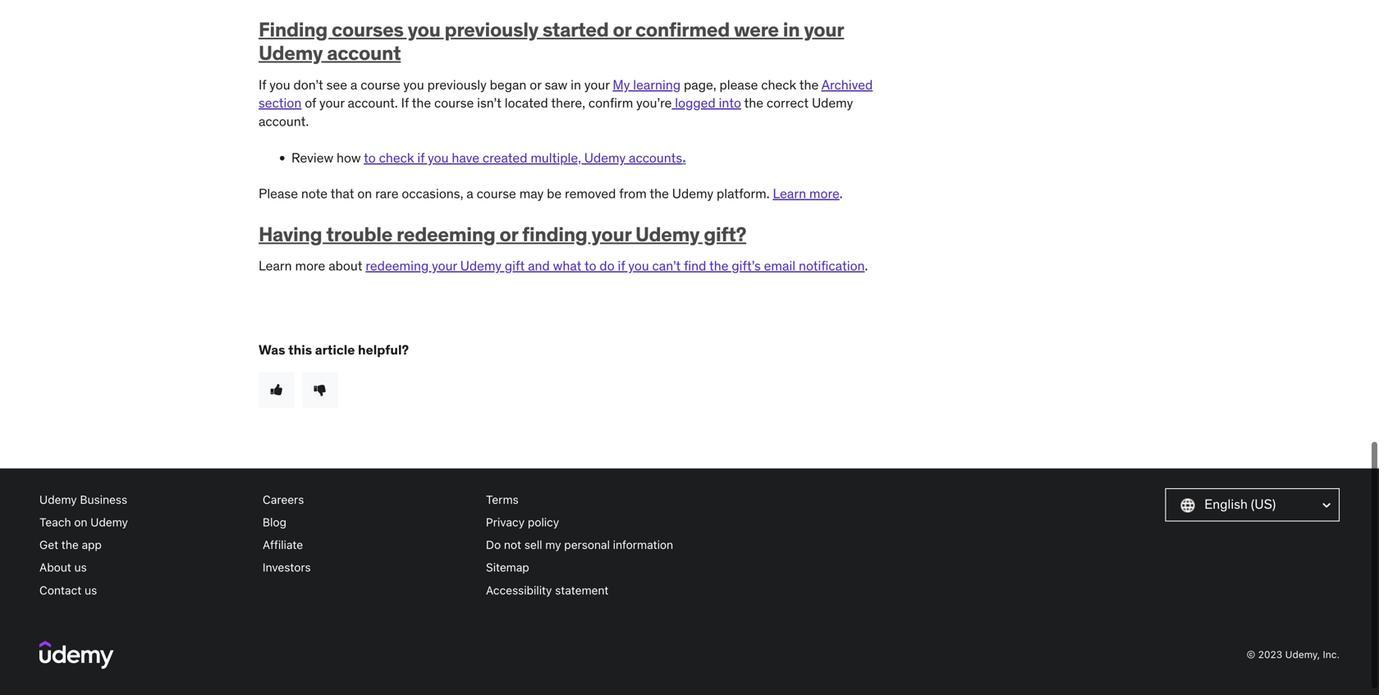Task type: locate. For each thing, give the bounding box(es) containing it.
to right how
[[364, 149, 376, 166]]

in
[[783, 17, 800, 42], [571, 76, 581, 93]]

2 horizontal spatial or
[[613, 17, 631, 42]]

1 horizontal spatial a
[[467, 185, 474, 202]]

1 horizontal spatial account.
[[348, 95, 398, 111]]

redeeming down occasions,
[[397, 222, 496, 247]]

© 2023 udemy, inc.
[[1247, 649, 1340, 661]]

0 vertical spatial if
[[417, 149, 425, 166]]

courses
[[332, 17, 404, 42]]

a right see on the top left
[[351, 76, 357, 93]]

blog
[[263, 516, 287, 529]]

previously
[[445, 17, 539, 42], [427, 76, 487, 93]]

us down get the app
[[74, 561, 87, 574]]

about us
[[39, 561, 87, 574]]

2023
[[1259, 649, 1283, 661]]

learn more about redeeming your udemy gift and what to do if you can't find the gift's email notification .
[[259, 257, 868, 274]]

investors link
[[263, 556, 473, 579]]

1 horizontal spatial if
[[618, 257, 625, 274]]

0 vertical spatial course
[[361, 76, 400, 93]]

0 vertical spatial if
[[259, 76, 266, 93]]

course down account
[[361, 76, 400, 93]]

0 horizontal spatial course
[[361, 76, 400, 93]]

a down have
[[467, 185, 474, 202]]

udemy left gift
[[460, 257, 502, 274]]

1 vertical spatial us
[[85, 584, 97, 597]]

0 horizontal spatial .
[[683, 149, 686, 166]]

1 vertical spatial to
[[585, 257, 597, 274]]

udemy down archived
[[812, 95, 853, 111]]

0 vertical spatial .
[[683, 149, 686, 166]]

0 horizontal spatial to
[[364, 149, 376, 166]]

do
[[486, 538, 501, 552]]

your up confirm
[[585, 76, 610, 93]]

in inside finding courses you previously started or confirmed were in your udemy account
[[783, 17, 800, 42]]

us right contact
[[85, 584, 97, 597]]

what
[[553, 257, 582, 274]]

page,
[[684, 76, 717, 93]]

there,
[[551, 95, 585, 111]]

the left isn't
[[412, 95, 431, 111]]

you down courses at the left of page
[[403, 76, 424, 93]]

account. inside the correct udemy account.
[[259, 113, 309, 130]]

1 vertical spatial course
[[434, 95, 474, 111]]

your up archived
[[804, 17, 844, 42]]

get the app
[[39, 538, 102, 552]]

confirm
[[589, 95, 633, 111]]

you inside finding courses you previously started or confirmed were in your udemy account
[[408, 17, 441, 42]]

if right do
[[618, 257, 625, 274]]

privacy
[[486, 516, 525, 529]]

multiple,
[[531, 149, 581, 166]]

in right saw
[[571, 76, 581, 93]]

english (us) link
[[1166, 488, 1340, 522]]

udemy inside "link"
[[91, 516, 128, 529]]

0 vertical spatial previously
[[445, 17, 539, 42]]

how
[[337, 149, 361, 166]]

0 vertical spatial more
[[810, 185, 840, 202]]

0 horizontal spatial in
[[571, 76, 581, 93]]

of your account. if the course isn't located there, confirm you're logged into
[[302, 95, 741, 111]]

©
[[1247, 649, 1256, 661]]

you right courses at the left of page
[[408, 17, 441, 42]]

1 horizontal spatial if
[[401, 95, 409, 111]]

you left can't on the left of the page
[[628, 257, 649, 274]]

terms
[[486, 493, 519, 507]]

udemy inside finding courses you previously started or confirmed were in your udemy account
[[259, 41, 323, 65]]

occasions,
[[402, 185, 463, 202]]

get the app link
[[39, 534, 250, 556]]

previously up isn't
[[427, 76, 487, 93]]

0 horizontal spatial on
[[74, 516, 87, 529]]

0 vertical spatial us
[[74, 561, 87, 574]]

1 vertical spatial on
[[74, 516, 87, 529]]

the
[[800, 76, 819, 93], [412, 95, 431, 111], [744, 95, 764, 111], [650, 185, 669, 202], [709, 257, 729, 274], [61, 538, 79, 552]]

more up notification
[[810, 185, 840, 202]]

archived
[[822, 76, 873, 93]]

logged
[[675, 95, 716, 111]]

course
[[361, 76, 400, 93], [434, 95, 474, 111], [477, 185, 516, 202]]

on left rare
[[357, 185, 372, 202]]

trouble
[[326, 222, 393, 247]]

course left isn't
[[434, 95, 474, 111]]

0 vertical spatial in
[[783, 17, 800, 42]]

located
[[505, 95, 548, 111]]

that
[[331, 185, 354, 202]]

udemy up don't
[[259, 41, 323, 65]]

the down please
[[744, 95, 764, 111]]

started
[[543, 17, 609, 42]]

1 horizontal spatial to
[[585, 257, 597, 274]]

policy
[[528, 516, 559, 529]]

1 horizontal spatial course
[[434, 95, 474, 111]]

.
[[683, 149, 686, 166], [840, 185, 843, 202], [865, 257, 868, 274]]

to
[[364, 149, 376, 166], [585, 257, 597, 274]]

privacy policy link
[[486, 511, 696, 534]]

if
[[259, 76, 266, 93], [401, 95, 409, 111]]

redeeming
[[397, 222, 496, 247], [366, 257, 429, 274]]

if up occasions,
[[417, 149, 425, 166]]

us inside 'link'
[[85, 584, 97, 597]]

or up gift
[[500, 222, 518, 247]]

find
[[684, 257, 707, 274]]

account. down section
[[259, 113, 309, 130]]

1 horizontal spatial more
[[810, 185, 840, 202]]

us
[[74, 561, 87, 574], [85, 584, 97, 597]]

article
[[315, 342, 355, 358]]

sell
[[525, 538, 542, 552]]

2 vertical spatial course
[[477, 185, 516, 202]]

1 vertical spatial in
[[571, 76, 581, 93]]

0 vertical spatial to
[[364, 149, 376, 166]]

account. down account
[[348, 95, 398, 111]]

your up 'redeeming your udemy gift and what to do if you can't find the gift's email notification' link
[[592, 222, 631, 247]]

1 vertical spatial or
[[530, 76, 542, 93]]

get
[[39, 538, 58, 552]]

previously inside finding courses you previously started or confirmed were in your udemy account
[[445, 17, 539, 42]]

to left do
[[585, 257, 597, 274]]

udemy
[[259, 41, 323, 65], [812, 95, 853, 111], [584, 149, 626, 166], [672, 185, 714, 202], [636, 222, 700, 247], [460, 257, 502, 274], [39, 493, 77, 507], [91, 516, 128, 529]]

2 vertical spatial .
[[865, 257, 868, 274]]

the correct udemy account.
[[259, 95, 853, 130]]

or left saw
[[530, 76, 542, 93]]

may
[[520, 185, 544, 202]]

or right started
[[613, 17, 631, 42]]

1 vertical spatial a
[[467, 185, 474, 202]]

learn right platform.
[[773, 185, 806, 202]]

my
[[613, 76, 630, 93]]

you left have
[[428, 149, 449, 166]]

1 horizontal spatial check
[[761, 76, 797, 93]]

your
[[804, 17, 844, 42], [585, 76, 610, 93], [319, 95, 345, 111], [592, 222, 631, 247], [432, 257, 457, 274]]

1 vertical spatial previously
[[427, 76, 487, 93]]

course left may
[[477, 185, 516, 202]]

my learning link
[[613, 76, 681, 93]]

0 horizontal spatial a
[[351, 76, 357, 93]]

section
[[259, 95, 302, 111]]

0 vertical spatial on
[[357, 185, 372, 202]]

please
[[259, 185, 298, 202]]

0 horizontal spatial more
[[295, 257, 325, 274]]

0 horizontal spatial learn
[[259, 257, 292, 274]]

in right were
[[783, 17, 800, 42]]

1 vertical spatial .
[[840, 185, 843, 202]]

into
[[719, 95, 741, 111]]

1 horizontal spatial .
[[840, 185, 843, 202]]

0 vertical spatial or
[[613, 17, 631, 42]]

account.
[[348, 95, 398, 111], [259, 113, 309, 130]]

of
[[305, 95, 316, 111]]

created
[[483, 149, 528, 166]]

1 horizontal spatial learn
[[773, 185, 806, 202]]

english (us)
[[1205, 496, 1276, 513]]

about
[[39, 561, 71, 574]]

udemy down the business
[[91, 516, 128, 529]]

previously up began
[[445, 17, 539, 42]]

not
[[504, 538, 521, 552]]

the right get at the left bottom of the page
[[61, 538, 79, 552]]

more left about
[[295, 257, 325, 274]]

None radio
[[259, 372, 295, 408], [302, 372, 338, 408], [259, 372, 295, 408], [302, 372, 338, 408]]

archived section link
[[259, 76, 873, 111]]

check up correct
[[761, 76, 797, 93]]

course for a
[[361, 76, 400, 93]]

0 horizontal spatial account.
[[259, 113, 309, 130]]

check up rare
[[379, 149, 414, 166]]

the right from
[[650, 185, 669, 202]]

accounts
[[629, 149, 683, 166]]

saw
[[545, 76, 568, 93]]

careers
[[263, 493, 304, 507]]

0 horizontal spatial check
[[379, 149, 414, 166]]

or inside finding courses you previously started or confirmed were in your udemy account
[[613, 17, 631, 42]]

2 vertical spatial or
[[500, 222, 518, 247]]

1 vertical spatial check
[[379, 149, 414, 166]]

redeeming down "trouble"
[[366, 257, 429, 274]]

1 vertical spatial account.
[[259, 113, 309, 130]]

1 horizontal spatial in
[[783, 17, 800, 42]]

option group
[[259, 372, 899, 408]]

1 vertical spatial more
[[295, 257, 325, 274]]

udemy inside the correct udemy account.
[[812, 95, 853, 111]]

1 horizontal spatial on
[[357, 185, 372, 202]]

correct
[[767, 95, 809, 111]]

learn
[[773, 185, 806, 202], [259, 257, 292, 274]]

(us)
[[1251, 496, 1276, 513]]

0 horizontal spatial if
[[259, 76, 266, 93]]

was
[[259, 342, 285, 358]]

investors
[[263, 561, 311, 574]]

on down "udemy business"
[[74, 516, 87, 529]]

learn down the having
[[259, 257, 292, 274]]

1 vertical spatial if
[[401, 95, 409, 111]]



Task type: describe. For each thing, give the bounding box(es) containing it.
gift's
[[732, 257, 761, 274]]

teach on udemy
[[39, 516, 128, 529]]

confirmed
[[636, 17, 730, 42]]

0 horizontal spatial or
[[500, 222, 518, 247]]

finding
[[259, 17, 328, 42]]

accessibility statement link
[[486, 579, 696, 602]]

platform.
[[717, 185, 770, 202]]

2 horizontal spatial course
[[477, 185, 516, 202]]

blog link
[[263, 511, 473, 534]]

helpful?
[[358, 342, 409, 358]]

isn't
[[477, 95, 502, 111]]

see
[[327, 76, 347, 93]]

logged into link
[[672, 95, 741, 111]]

do
[[600, 257, 615, 274]]

don't
[[294, 76, 323, 93]]

0 vertical spatial a
[[351, 76, 357, 93]]

and
[[528, 257, 550, 274]]

sitemap link
[[486, 556, 696, 579]]

teach
[[39, 516, 71, 529]]

app
[[82, 538, 102, 552]]

affiliate link
[[263, 534, 473, 556]]

1 horizontal spatial or
[[530, 76, 542, 93]]

1 vertical spatial learn
[[259, 257, 292, 274]]

removed
[[565, 185, 616, 202]]

your down having trouble redeeming or finding your udemy gift?
[[432, 257, 457, 274]]

teach on udemy link
[[39, 511, 250, 534]]

business
[[80, 493, 127, 507]]

account
[[327, 41, 401, 65]]

archived section
[[259, 76, 873, 111]]

be
[[547, 185, 562, 202]]

from
[[619, 185, 647, 202]]

began
[[490, 76, 527, 93]]

accessibility
[[486, 584, 552, 597]]

finding courses you previously started or confirmed were in your udemy account
[[259, 17, 844, 65]]

2 horizontal spatial .
[[865, 257, 868, 274]]

you're
[[636, 95, 672, 111]]

have
[[452, 149, 480, 166]]

please note that on rare occasions, a course may be removed from the udemy platform. learn more .
[[259, 185, 843, 202]]

the up correct
[[800, 76, 819, 93]]

on inside "link"
[[74, 516, 87, 529]]

redeeming your udemy gift and what to do if you can't find the gift's email notification link
[[366, 257, 865, 274]]

note
[[301, 185, 328, 202]]

rare
[[375, 185, 399, 202]]

udemy image
[[39, 641, 114, 669]]

0 vertical spatial check
[[761, 76, 797, 93]]

udemy up removed
[[584, 149, 626, 166]]

this
[[288, 342, 312, 358]]

0 vertical spatial account.
[[348, 95, 398, 111]]

privacy policy
[[486, 516, 559, 529]]

about
[[329, 257, 363, 274]]

personal
[[564, 538, 610, 552]]

sitemap
[[486, 561, 529, 574]]

affiliate
[[263, 538, 303, 552]]

you up section
[[270, 76, 290, 93]]

if you don't see a course you previously began or saw in your my learning page, please check the
[[259, 76, 822, 93]]

having trouble redeeming or finding your udemy gift?
[[259, 222, 746, 247]]

english
[[1205, 496, 1248, 513]]

udemy up teach
[[39, 493, 77, 507]]

1 vertical spatial if
[[618, 257, 625, 274]]

please
[[720, 76, 758, 93]]

gift?
[[704, 222, 746, 247]]

the inside the correct udemy account.
[[744, 95, 764, 111]]

the inside get the app link
[[61, 538, 79, 552]]

0 vertical spatial redeeming
[[397, 222, 496, 247]]

contact us
[[39, 584, 97, 597]]

udemy,
[[1286, 649, 1320, 661]]

contact us link
[[39, 579, 250, 602]]

0 horizontal spatial if
[[417, 149, 425, 166]]

accessibility statement
[[486, 584, 609, 597]]

notification
[[799, 257, 865, 274]]

do not sell my personal information
[[486, 538, 673, 552]]

were
[[734, 17, 779, 42]]

udemy up can't on the left of the page
[[636, 222, 700, 247]]

course for the
[[434, 95, 474, 111]]

my
[[546, 538, 561, 552]]

having
[[259, 222, 322, 247]]

review
[[291, 149, 334, 166]]

1 vertical spatial redeeming
[[366, 257, 429, 274]]

your down see on the top left
[[319, 95, 345, 111]]

contact
[[39, 584, 82, 597]]

to check if you have created multiple, udemy accounts link
[[364, 149, 683, 166]]

statement
[[555, 584, 609, 597]]

the right find
[[709, 257, 729, 274]]

about us link
[[39, 556, 250, 579]]

gift
[[505, 257, 525, 274]]

udemy business link
[[39, 488, 250, 511]]

us for contact us
[[85, 584, 97, 597]]

udemy left platform.
[[672, 185, 714, 202]]

us for about us
[[74, 561, 87, 574]]

0 vertical spatial learn
[[773, 185, 806, 202]]

information
[[613, 538, 673, 552]]

your inside finding courses you previously started or confirmed were in your udemy account
[[804, 17, 844, 42]]

review how to check if you have created multiple, udemy accounts .
[[291, 149, 686, 166]]



Task type: vqa. For each thing, say whether or not it's contained in the screenshot.
What
yes



